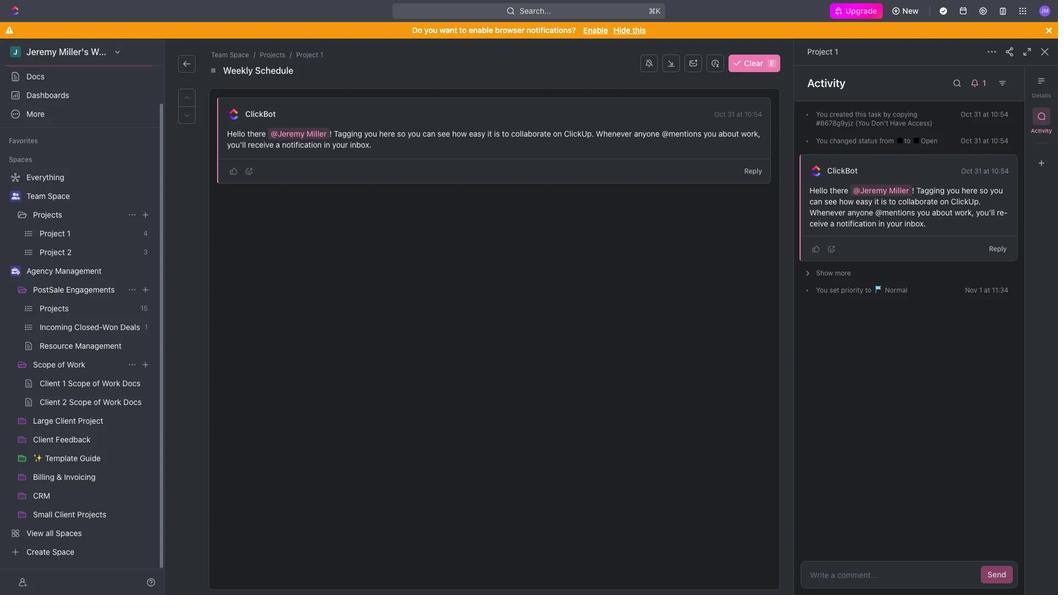 Task type: describe. For each thing, give the bounding box(es) containing it.
ceive
[[810, 208, 1008, 228]]

whenever for ceive
[[810, 208, 846, 217]]

you'll for a
[[227, 140, 246, 149]]

show more
[[817, 269, 852, 277]]

jeremy
[[26, 47, 57, 57]]

✨ template guide link
[[33, 450, 152, 468]]

browser
[[496, 25, 525, 35]]

large client project link
[[33, 413, 152, 430]]

miller for ceive
[[890, 186, 910, 195]]

1 vertical spatial team space link
[[26, 188, 152, 205]]

there for a
[[248, 129, 266, 138]]

have
[[891, 119, 907, 127]]

dashboards
[[26, 90, 69, 100]]

billing
[[33, 473, 55, 482]]

all
[[46, 529, 54, 538]]

reply for the 'reply' button to the bottom
[[990, 245, 1008, 253]]

0 horizontal spatial spaces
[[9, 156, 32, 164]]

docs for client 2 scope of work docs
[[124, 398, 142, 407]]

agency management link
[[26, 263, 152, 280]]

1 inside incoming closed-won deals 1
[[145, 323, 148, 331]]

billing & invoicing link
[[33, 469, 152, 486]]

activity inside task sidebar content section
[[808, 77, 846, 89]]

project 2 link
[[40, 244, 139, 261]]

projects down team space
[[33, 210, 62, 220]]

1 / from the left
[[254, 51, 256, 59]]

0 horizontal spatial project 1 link
[[40, 225, 139, 243]]

0 vertical spatial project 1
[[808, 47, 839, 56]]

receive
[[248, 140, 274, 149]]

at for created this task by copying
[[984, 110, 990, 119]]

favorites button
[[4, 135, 42, 148]]

large
[[33, 416, 53, 426]]

won
[[102, 323, 118, 332]]

view all spaces
[[26, 529, 82, 538]]

priority
[[842, 286, 864, 295]]

resource management link
[[40, 338, 152, 355]]

work, for a
[[742, 129, 761, 138]]

about for a
[[719, 129, 740, 138]]

dashboards link
[[4, 87, 154, 104]]

10:54 down clear
[[745, 110, 763, 119]]

miller for a
[[307, 129, 327, 138]]

work, for ceive
[[955, 208, 975, 217]]

1 vertical spatial projects link
[[33, 206, 124, 224]]

invoicing
[[64, 473, 96, 482]]

at for set priority to
[[985, 286, 991, 295]]

client 2 scope of work docs
[[40, 398, 142, 407]]

docs for client 1 scope of work docs
[[122, 379, 141, 388]]

schedule
[[255, 66, 294, 76]]

reply for left the 'reply' button
[[745, 167, 763, 175]]

2 horizontal spatial project 1 link
[[808, 47, 839, 56]]

3
[[144, 248, 148, 256]]

project 2
[[40, 248, 72, 257]]

create
[[26, 548, 50, 557]]

don't
[[872, 119, 889, 127]]

miller's
[[59, 47, 89, 57]]

hello there @jeremy miller for a
[[227, 129, 327, 138]]

clickup. for a
[[565, 129, 594, 138]]

0 vertical spatial projects link
[[258, 50, 288, 61]]

clear
[[745, 58, 764, 68]]

10:54 left task sidebar navigation tab list
[[992, 137, 1009, 145]]

agency
[[26, 266, 53, 276]]

1 horizontal spatial project 1 link
[[294, 50, 326, 61]]

team for team space / projects / project 1
[[211, 51, 228, 59]]

view
[[26, 529, 44, 538]]

guide
[[80, 454, 101, 463]]

upgrade
[[846, 6, 878, 15]]

billing & invoicing
[[33, 473, 96, 482]]

@mentions for a
[[662, 129, 702, 138]]

client feedback link
[[33, 431, 152, 449]]

client for feedback
[[33, 435, 54, 445]]

2 for client
[[62, 398, 67, 407]]

@jeremy miller button for a
[[268, 128, 330, 140]]

jm
[[1042, 7, 1050, 14]]

! tagging you here so you can see how easy it is to collaborate on clickup. whenever anyone @mentions you about work, you'll receive a notification in your inbox.
[[227, 129, 763, 149]]

weekly schedule link
[[221, 64, 296, 77]]

&
[[57, 473, 62, 482]]

of for 2
[[94, 398, 101, 407]]

spaces inside "link"
[[56, 529, 82, 538]]

do you want to enable browser notifications? enable hide this
[[413, 25, 646, 35]]

you inside you created this task by copying #8678g9yjz (you don't have access)
[[817, 110, 828, 119]]

crm
[[33, 491, 50, 501]]

nov 1 at 11:34
[[966, 286, 1009, 295]]

here for ceive
[[963, 186, 978, 195]]

at for changed status from
[[984, 137, 990, 145]]

client 1 scope of work docs
[[40, 379, 141, 388]]

nov
[[966, 286, 978, 295]]

2 vertical spatial projects link
[[40, 300, 136, 318]]

! tagging you here so you can see how easy it is to collaborate on clickup. whenever anyone @mentions you about work, you'll re ceive a notification in your inbox.
[[810, 186, 1008, 228]]

agency management
[[26, 266, 102, 276]]

tagging for a
[[334, 129, 362, 138]]

clickbot inside clickbot button
[[245, 109, 276, 119]]

team for team space
[[26, 191, 46, 201]]

from
[[880, 137, 895, 145]]

postsale engagements
[[33, 285, 115, 295]]

normal
[[884, 286, 908, 295]]

jm button
[[1037, 2, 1055, 20]]

is for a
[[495, 129, 500, 138]]

details
[[1033, 92, 1052, 99]]

more
[[26, 109, 45, 119]]

team space / projects / project 1
[[211, 51, 324, 59]]

client 2 scope of work docs link
[[40, 394, 152, 411]]

activity inside task sidebar navigation tab list
[[1032, 127, 1053, 134]]

business time image
[[11, 268, 20, 275]]

more button
[[4, 105, 154, 123]]

feedback
[[56, 435, 91, 445]]

enable
[[584, 25, 609, 35]]

show
[[817, 269, 834, 277]]

inbox. inside "! tagging you here so you can see how easy it is to collaborate on clickup. whenever anyone @mentions you about work, you'll re ceive a notification in your inbox."
[[905, 219, 927, 228]]

your inside "! tagging you here so you can see how easy it is to collaborate on clickup. whenever anyone @mentions you about work, you'll re ceive a notification in your inbox."
[[888, 219, 903, 228]]

4
[[144, 229, 148, 238]]

@mentions for ceive
[[876, 208, 916, 217]]

collaborate for a
[[512, 129, 551, 138]]

enable
[[469, 25, 493, 35]]

1 inside dropdown button
[[983, 78, 987, 88]]

how for ceive
[[840, 197, 855, 206]]

client up client feedback
[[55, 416, 76, 426]]

1 vertical spatial reply button
[[985, 242, 1012, 256]]

space for team space / projects / project 1
[[230, 51, 249, 59]]

1 button
[[967, 74, 994, 92]]

client 1 scope of work docs link
[[40, 375, 152, 393]]

of for 1
[[93, 379, 100, 388]]

@jeremy miller button for ceive
[[851, 185, 913, 196]]

can for ceive
[[810, 197, 823, 206]]

team space
[[26, 191, 70, 201]]

0 vertical spatial work
[[67, 360, 85, 370]]

template
[[45, 454, 78, 463]]

client for 2
[[40, 398, 60, 407]]

client feedback
[[33, 435, 91, 445]]

this inside you created this task by copying #8678g9yjz (you don't have access)
[[856, 110, 867, 119]]

weekly schedule
[[223, 66, 294, 76]]

about for ceive
[[933, 208, 953, 217]]

project 1 inside tree
[[40, 229, 71, 238]]

space for team space
[[48, 191, 70, 201]]

2 / from the left
[[290, 51, 292, 59]]

work for 1
[[102, 379, 120, 388]]

new
[[903, 6, 919, 15]]

work for 2
[[103, 398, 121, 407]]

client for 1
[[40, 379, 60, 388]]

create space
[[26, 548, 74, 557]]

0 vertical spatial of
[[58, 360, 65, 370]]

small client projects
[[33, 510, 106, 520]]

your inside the ! tagging you here so you can see how easy it is to collaborate on clickup. whenever anyone @mentions you about work, you'll receive a notification in your inbox.
[[333, 140, 348, 149]]

inbox. inside the ! tagging you here so you can see how easy it is to collaborate on clickup. whenever anyone @mentions you about work, you'll receive a notification in your inbox.
[[350, 140, 372, 149]]

you for changed status from
[[817, 137, 828, 145]]

clickup. for ceive
[[952, 197, 982, 206]]

11:34
[[993, 286, 1009, 295]]

anyone for ceive
[[848, 208, 874, 217]]

it for ceive
[[875, 197, 880, 206]]

a inside "! tagging you here so you can see how easy it is to collaborate on clickup. whenever anyone @mentions you about work, you'll re ceive a notification in your inbox."
[[831, 219, 835, 228]]

0 vertical spatial scope
[[33, 360, 56, 370]]

notification inside the ! tagging you here so you can see how easy it is to collaborate on clickup. whenever anyone @mentions you about work, you'll receive a notification in your inbox.
[[282, 140, 322, 149]]

management for resource management
[[75, 341, 122, 351]]

do
[[413, 25, 423, 35]]

easy for ceive
[[857, 197, 873, 206]]



Task type: vqa. For each thing, say whether or not it's contained in the screenshot.
RESOURCE MANAGEMENT
yes



Task type: locate. For each thing, give the bounding box(es) containing it.
hello there @jeremy miller up receive
[[227, 129, 327, 138]]

tagging for ceive
[[917, 186, 945, 195]]

0 vertical spatial a
[[276, 140, 280, 149]]

you left changed
[[817, 137, 828, 145]]

you for set priority to
[[817, 286, 828, 295]]

client
[[40, 379, 60, 388], [40, 398, 60, 407], [55, 416, 76, 426], [33, 435, 54, 445], [55, 510, 75, 520]]

client down large
[[33, 435, 54, 445]]

you up #8678g9yjz
[[817, 110, 828, 119]]

0 horizontal spatial notification
[[282, 140, 322, 149]]

on inside the ! tagging you here so you can see how easy it is to collaborate on clickup. whenever anyone @mentions you about work, you'll receive a notification in your inbox.
[[554, 129, 562, 138]]

! for ceive
[[913, 186, 915, 195]]

0 vertical spatial clickbot
[[245, 109, 276, 119]]

hide
[[614, 25, 631, 35]]

deals
[[120, 323, 140, 332]]

team inside team space link
[[26, 191, 46, 201]]

projects link
[[258, 50, 288, 61], [33, 206, 124, 224], [40, 300, 136, 318]]

1 vertical spatial is
[[882, 197, 888, 206]]

a up show more
[[831, 219, 835, 228]]

@jeremy for a
[[271, 129, 305, 138]]

1 you from the top
[[817, 110, 828, 119]]

@jeremy miller button inside task sidebar content section
[[851, 185, 913, 196]]

so for ceive
[[980, 186, 989, 195]]

0 horizontal spatial a
[[276, 140, 280, 149]]

1 vertical spatial management
[[75, 341, 122, 351]]

you'll for ceive
[[977, 208, 996, 217]]

0 vertical spatial @jeremy
[[271, 129, 305, 138]]

management for agency management
[[55, 266, 102, 276]]

see for a
[[438, 129, 450, 138]]

clickup. inside "! tagging you here so you can see how easy it is to collaborate on clickup. whenever anyone @mentions you about work, you'll re ceive a notification in your inbox."
[[952, 197, 982, 206]]

1 vertical spatial a
[[831, 219, 835, 228]]

1 vertical spatial notification
[[837, 219, 877, 228]]

activity
[[808, 77, 846, 89], [1032, 127, 1053, 134]]

view all spaces link
[[4, 525, 152, 543]]

how inside the ! tagging you here so you can see how easy it is to collaborate on clickup. whenever anyone @mentions you about work, you'll receive a notification in your inbox.
[[453, 129, 467, 138]]

0 vertical spatial easy
[[469, 129, 486, 138]]

0 horizontal spatial on
[[554, 129, 562, 138]]

10:54 up re
[[992, 167, 1010, 175]]

tagging
[[334, 129, 362, 138], [917, 186, 945, 195]]

want
[[440, 25, 458, 35]]

access)
[[908, 119, 933, 127]]

hello there @jeremy miller for ceive
[[810, 186, 910, 195]]

here for a
[[380, 129, 395, 138]]

1 vertical spatial easy
[[857, 197, 873, 206]]

docs inside client 2 scope of work docs link
[[124, 398, 142, 407]]

here
[[380, 129, 395, 138], [963, 186, 978, 195]]

docs inside client 1 scope of work docs link
[[122, 379, 141, 388]]

inbox.
[[350, 140, 372, 149], [905, 219, 927, 228]]

small client projects link
[[33, 506, 152, 524]]

you'll left receive
[[227, 140, 246, 149]]

1 vertical spatial project 1
[[40, 229, 71, 238]]

can
[[423, 129, 436, 138], [810, 197, 823, 206]]

changed status from
[[828, 137, 897, 145]]

user group image
[[11, 193, 20, 200]]

! for a
[[330, 129, 332, 138]]

1 vertical spatial !
[[913, 186, 915, 195]]

1 vertical spatial hello there @jeremy miller
[[810, 186, 910, 195]]

0 vertical spatial team space link
[[209, 50, 251, 61]]

docs down client 1 scope of work docs link
[[124, 398, 142, 407]]

0 vertical spatial you
[[817, 110, 828, 119]]

at
[[737, 110, 743, 119], [984, 110, 990, 119], [984, 137, 990, 145], [984, 167, 990, 175], [985, 286, 991, 295]]

to inside "! tagging you here so you can see how easy it is to collaborate on clickup. whenever anyone @mentions you about work, you'll re ceive a notification in your inbox."
[[890, 197, 897, 206]]

about inside the ! tagging you here so you can see how easy it is to collaborate on clickup. whenever anyone @mentions you about work, you'll receive a notification in your inbox.
[[719, 129, 740, 138]]

@mentions inside "! tagging you here so you can see how easy it is to collaborate on clickup. whenever anyone @mentions you about work, you'll re ceive a notification in your inbox."
[[876, 208, 916, 217]]

jeremy miller's workspace
[[26, 47, 137, 57]]

0 vertical spatial @jeremy miller button
[[268, 128, 330, 140]]

clickbot up receive
[[245, 109, 276, 119]]

clickbot down changed
[[828, 166, 858, 175]]

3 you from the top
[[817, 286, 828, 295]]

miller inside task sidebar content section
[[890, 186, 910, 195]]

scope down resource
[[33, 360, 56, 370]]

to inside the ! tagging you here so you can see how easy it is to collaborate on clickup. whenever anyone @mentions you about work, you'll receive a notification in your inbox.
[[502, 129, 510, 138]]

1 vertical spatial clickbot
[[828, 166, 858, 175]]

can inside "! tagging you here so you can see how easy it is to collaborate on clickup. whenever anyone @mentions you about work, you'll re ceive a notification in your inbox."
[[810, 197, 823, 206]]

reply inside task sidebar content section
[[990, 245, 1008, 253]]

⌘k
[[650, 6, 662, 15]]

hello there @jeremy miller inside task sidebar content section
[[810, 186, 910, 195]]

tagging inside the ! tagging you here so you can see how easy it is to collaborate on clickup. whenever anyone @mentions you about work, you'll receive a notification in your inbox.
[[334, 129, 362, 138]]

activity down the details
[[1032, 127, 1053, 134]]

tree containing everything
[[4, 169, 154, 561]]

re
[[998, 208, 1008, 217]]

in inside the ! tagging you here so you can see how easy it is to collaborate on clickup. whenever anyone @mentions you about work, you'll receive a notification in your inbox.
[[324, 140, 330, 149]]

you'll inside the ! tagging you here so you can see how easy it is to collaborate on clickup. whenever anyone @mentions you about work, you'll receive a notification in your inbox.
[[227, 140, 246, 149]]

team space link up the weekly
[[209, 50, 251, 61]]

here inside "! tagging you here so you can see how easy it is to collaborate on clickup. whenever anyone @mentions you about work, you'll re ceive a notification in your inbox."
[[963, 186, 978, 195]]

space for create space
[[52, 548, 74, 557]]

0 vertical spatial notification
[[282, 140, 322, 149]]

task sidebar content section
[[795, 66, 1025, 596]]

space down view all spaces
[[52, 548, 74, 557]]

@jeremy up ceive
[[854, 186, 888, 195]]

weekly
[[223, 66, 253, 76]]

management down incoming closed-won deals 1
[[75, 341, 122, 351]]

work down resource management
[[67, 360, 85, 370]]

work, inside the ! tagging you here so you can see how easy it is to collaborate on clickup. whenever anyone @mentions you about work, you'll receive a notification in your inbox.
[[742, 129, 761, 138]]

more
[[836, 269, 852, 277]]

/ up schedule
[[290, 51, 292, 59]]

in inside "! tagging you here so you can see how easy it is to collaborate on clickup. whenever anyone @mentions you about work, you'll re ceive a notification in your inbox."
[[879, 219, 885, 228]]

spaces
[[9, 156, 32, 164], [56, 529, 82, 538]]

! inside the ! tagging you here so you can see how easy it is to collaborate on clickup. whenever anyone @mentions you about work, you'll receive a notification in your inbox.
[[330, 129, 332, 138]]

scope for 2
[[69, 398, 92, 407]]

projects up schedule
[[260, 51, 286, 59]]

hello there @jeremy miller
[[227, 129, 327, 138], [810, 186, 910, 195]]

docs inside docs link
[[26, 72, 45, 81]]

is for ceive
[[882, 197, 888, 206]]

copying
[[894, 110, 918, 119]]

1 vertical spatial 2
[[62, 398, 67, 407]]

client up view all spaces
[[55, 510, 75, 520]]

you created this task by copying #8678g9yjz (you don't have access)
[[817, 110, 933, 127]]

upgrade link
[[831, 3, 883, 19]]

1 horizontal spatial reply button
[[985, 242, 1012, 256]]

open
[[920, 137, 938, 145]]

1 horizontal spatial @jeremy
[[854, 186, 888, 195]]

workspace
[[91, 47, 137, 57]]

notification
[[282, 140, 322, 149], [837, 219, 877, 228]]

project 1 link up weekly schedule link
[[294, 50, 326, 61]]

there up receive
[[248, 129, 266, 138]]

on inside "! tagging you here so you can see how easy it is to collaborate on clickup. whenever anyone @mentions you about work, you'll re ceive a notification in your inbox."
[[941, 197, 950, 206]]

clickbot inside task sidebar content section
[[828, 166, 858, 175]]

about inside "! tagging you here so you can see how easy it is to collaborate on clickup. whenever anyone @mentions you about work, you'll re ceive a notification in your inbox."
[[933, 208, 953, 217]]

anyone inside "! tagging you here so you can see how easy it is to collaborate on clickup. whenever anyone @mentions you about work, you'll re ceive a notification in your inbox."
[[848, 208, 874, 217]]

0 vertical spatial see
[[438, 129, 450, 138]]

1 vertical spatial @jeremy
[[854, 186, 888, 195]]

0 horizontal spatial project 1
[[40, 229, 71, 238]]

created
[[830, 110, 854, 119]]

show more button
[[801, 266, 1019, 281]]

whenever inside "! tagging you here so you can see how easy it is to collaborate on clickup. whenever anyone @mentions you about work, you'll re ceive a notification in your inbox."
[[810, 208, 846, 217]]

how inside "! tagging you here so you can see how easy it is to collaborate on clickup. whenever anyone @mentions you about work, you'll re ceive a notification in your inbox."
[[840, 197, 855, 206]]

anyone inside the ! tagging you here so you can see how easy it is to collaborate on clickup. whenever anyone @mentions you about work, you'll receive a notification in your inbox.
[[635, 129, 660, 138]]

clickup. inside the ! tagging you here so you can see how easy it is to collaborate on clickup. whenever anyone @mentions you about work, you'll receive a notification in your inbox.
[[565, 129, 594, 138]]

changed
[[830, 137, 857, 145]]

1 vertical spatial work,
[[955, 208, 975, 217]]

0 vertical spatial so
[[397, 129, 406, 138]]

team up the weekly
[[211, 51, 228, 59]]

10:54 down 1 dropdown button
[[992, 110, 1009, 119]]

can for a
[[423, 129, 436, 138]]

postsale
[[33, 285, 64, 295]]

management up postsale engagements link
[[55, 266, 102, 276]]

incoming closed-won deals link
[[40, 319, 140, 336]]

1 horizontal spatial about
[[933, 208, 953, 217]]

31
[[728, 110, 735, 119], [975, 110, 982, 119], [975, 137, 982, 145], [975, 167, 982, 175]]

1 horizontal spatial so
[[980, 186, 989, 195]]

1 vertical spatial you
[[817, 137, 828, 145]]

0 vertical spatial in
[[324, 140, 330, 149]]

0 vertical spatial is
[[495, 129, 500, 138]]

it for a
[[488, 129, 492, 138]]

project 1 down upgrade link
[[808, 47, 839, 56]]

task sidebar navigation tab list
[[1030, 72, 1055, 172]]

on for ceive
[[941, 197, 950, 206]]

@jeremy miller button up ceive
[[851, 185, 913, 196]]

2 vertical spatial space
[[52, 548, 74, 557]]

oct 31 at 10:54
[[715, 110, 763, 119], [962, 110, 1009, 119], [962, 137, 1009, 145], [962, 167, 1010, 175]]

easy inside the ! tagging you here so you can see how easy it is to collaborate on clickup. whenever anyone @mentions you about work, you'll receive a notification in your inbox.
[[469, 129, 486, 138]]

0 horizontal spatial /
[[254, 51, 256, 59]]

scope for 1
[[68, 379, 91, 388]]

crm link
[[33, 488, 152, 505]]

it inside "! tagging you here so you can see how easy it is to collaborate on clickup. whenever anyone @mentions you about work, you'll re ceive a notification in your inbox."
[[875, 197, 880, 206]]

0 horizontal spatial activity
[[808, 77, 846, 89]]

collaborate inside the ! tagging you here so you can see how easy it is to collaborate on clickup. whenever anyone @mentions you about work, you'll receive a notification in your inbox.
[[512, 129, 551, 138]]

2 vertical spatial docs
[[124, 398, 142, 407]]

0 horizontal spatial @jeremy miller button
[[268, 128, 330, 140]]

1 horizontal spatial tagging
[[917, 186, 945, 195]]

scope of work
[[33, 360, 85, 370]]

1 vertical spatial about
[[933, 208, 953, 217]]

0 vertical spatial miller
[[307, 129, 327, 138]]

scope down client 1 scope of work docs
[[69, 398, 92, 407]]

incoming closed-won deals 1
[[40, 323, 148, 332]]

notification right receive
[[282, 140, 322, 149]]

see
[[438, 129, 450, 138], [825, 197, 838, 206]]

sidebar navigation
[[0, 39, 167, 596]]

you'll inside "! tagging you here so you can see how easy it is to collaborate on clickup. whenever anyone @mentions you about work, you'll re ceive a notification in your inbox."
[[977, 208, 996, 217]]

!
[[330, 129, 332, 138], [913, 186, 915, 195]]

1 horizontal spatial /
[[290, 51, 292, 59]]

work down client 1 scope of work docs link
[[103, 398, 121, 407]]

this right the hide
[[633, 25, 646, 35]]

a inside the ! tagging you here so you can see how easy it is to collaborate on clickup. whenever anyone @mentions you about work, you'll receive a notification in your inbox.
[[276, 140, 280, 149]]

is inside "! tagging you here so you can see how easy it is to collaborate on clickup. whenever anyone @mentions you about work, you'll re ceive a notification in your inbox."
[[882, 197, 888, 206]]

tagging inside "! tagging you here so you can see how easy it is to collaborate on clickup. whenever anyone @mentions you about work, you'll re ceive a notification in your inbox."
[[917, 186, 945, 195]]

tree
[[4, 169, 154, 561]]

0 vertical spatial !
[[330, 129, 332, 138]]

of down client 1 scope of work docs link
[[94, 398, 101, 407]]

docs up the dashboards
[[26, 72, 45, 81]]

0 horizontal spatial can
[[423, 129, 436, 138]]

hello for a
[[227, 129, 245, 138]]

1
[[835, 47, 839, 56], [320, 51, 324, 59], [983, 78, 987, 88], [67, 229, 71, 238], [980, 286, 983, 295], [145, 323, 148, 331], [62, 379, 66, 388]]

0 horizontal spatial miller
[[307, 129, 327, 138]]

of down resource
[[58, 360, 65, 370]]

projects link down team space
[[33, 206, 124, 224]]

1 horizontal spatial inbox.
[[905, 219, 927, 228]]

project 1 link up "project 2" link
[[40, 225, 139, 243]]

notification inside "! tagging you here so you can see how easy it is to collaborate on clickup. whenever anyone @mentions you about work, you'll re ceive a notification in your inbox."
[[837, 219, 877, 228]]

team space link
[[209, 50, 251, 61], [26, 188, 152, 205]]

projects link up closed-
[[40, 300, 136, 318]]

0 horizontal spatial team
[[26, 191, 46, 201]]

docs up client 2 scope of work docs link
[[122, 379, 141, 388]]

2 up agency management
[[67, 248, 72, 257]]

of up client 2 scope of work docs link
[[93, 379, 100, 388]]

scope down scope of work link
[[68, 379, 91, 388]]

whenever for a
[[596, 129, 632, 138]]

1 vertical spatial your
[[888, 219, 903, 228]]

closed-
[[74, 323, 102, 332]]

see for ceive
[[825, 197, 838, 206]]

work up client 2 scope of work docs link
[[102, 379, 120, 388]]

projects down crm link
[[77, 510, 106, 520]]

#8678g9yjz
[[817, 119, 854, 127]]

0 horizontal spatial easy
[[469, 129, 486, 138]]

2 up large client project
[[62, 398, 67, 407]]

0 vertical spatial inbox.
[[350, 140, 372, 149]]

see inside "! tagging you here so you can see how easy it is to collaborate on clickup. whenever anyone @mentions you about work, you'll re ceive a notification in your inbox."
[[825, 197, 838, 206]]

you left set
[[817, 286, 828, 295]]

@jeremy up receive
[[271, 129, 305, 138]]

0 vertical spatial you'll
[[227, 140, 246, 149]]

0 horizontal spatial clickbot
[[245, 109, 276, 119]]

whenever inside the ! tagging you here so you can see how easy it is to collaborate on clickup. whenever anyone @mentions you about work, you'll receive a notification in your inbox.
[[596, 129, 632, 138]]

! inside "! tagging you here so you can see how easy it is to collaborate on clickup. whenever anyone @mentions you about work, you'll re ceive a notification in your inbox."
[[913, 186, 915, 195]]

projects link up schedule
[[258, 50, 288, 61]]

there down changed
[[831, 186, 849, 195]]

you
[[425, 25, 438, 35], [365, 129, 377, 138], [408, 129, 421, 138], [704, 129, 717, 138], [948, 186, 960, 195], [991, 186, 1004, 195], [918, 208, 931, 217]]

0 horizontal spatial reply
[[745, 167, 763, 175]]

so inside "! tagging you here so you can see how easy it is to collaborate on clickup. whenever anyone @mentions you about work, you'll re ceive a notification in your inbox."
[[980, 186, 989, 195]]

1 horizontal spatial there
[[831, 186, 849, 195]]

see inside the ! tagging you here so you can see how easy it is to collaborate on clickup. whenever anyone @mentions you about work, you'll receive a notification in your inbox.
[[438, 129, 450, 138]]

@jeremy inside task sidebar content section
[[854, 186, 888, 195]]

project 1 link down upgrade link
[[808, 47, 839, 56]]

1 horizontal spatial is
[[882, 197, 888, 206]]

spaces down small client projects
[[56, 529, 82, 538]]

1 vertical spatial this
[[856, 110, 867, 119]]

0 vertical spatial 2
[[67, 248, 72, 257]]

1 horizontal spatial activity
[[1032, 127, 1053, 134]]

hello for ceive
[[810, 186, 828, 195]]

how for a
[[453, 129, 467, 138]]

0 horizontal spatial this
[[633, 25, 646, 35]]

there for ceive
[[831, 186, 849, 195]]

(you
[[856, 119, 870, 127]]

jeremy miller's workspace, , element
[[10, 46, 21, 57]]

anyone for a
[[635, 129, 660, 138]]

whenever
[[596, 129, 632, 138], [810, 208, 846, 217]]

1 horizontal spatial team space link
[[209, 50, 251, 61]]

projects up incoming
[[40, 304, 69, 313]]

2 you from the top
[[817, 137, 828, 145]]

1 vertical spatial clickup.
[[952, 197, 982, 206]]

1 vertical spatial space
[[48, 191, 70, 201]]

✨
[[33, 454, 43, 463]]

1 vertical spatial reply
[[990, 245, 1008, 253]]

on for a
[[554, 129, 562, 138]]

send
[[988, 570, 1007, 580]]

it inside the ! tagging you here so you can see how easy it is to collaborate on clickup. whenever anyone @mentions you about work, you'll receive a notification in your inbox.
[[488, 129, 492, 138]]

1 horizontal spatial @jeremy miller button
[[851, 185, 913, 196]]

you
[[817, 110, 828, 119], [817, 137, 828, 145], [817, 286, 828, 295]]

notifications?
[[527, 25, 576, 35]]

tree inside 'sidebar' navigation
[[4, 169, 154, 561]]

can inside the ! tagging you here so you can see how easy it is to collaborate on clickup. whenever anyone @mentions you about work, you'll receive a notification in your inbox.
[[423, 129, 436, 138]]

everything link
[[4, 169, 152, 186]]

0 horizontal spatial is
[[495, 129, 500, 138]]

is inside the ! tagging you here so you can see how easy it is to collaborate on clickup. whenever anyone @mentions you about work, you'll receive a notification in your inbox.
[[495, 129, 500, 138]]

✨ template guide
[[33, 454, 101, 463]]

0 horizontal spatial team space link
[[26, 188, 152, 205]]

you'll left re
[[977, 208, 996, 217]]

notification up more
[[837, 219, 877, 228]]

project 1 link
[[808, 47, 839, 56], [294, 50, 326, 61], [40, 225, 139, 243]]

client down scope of work
[[40, 379, 60, 388]]

work,
[[742, 129, 761, 138], [955, 208, 975, 217]]

clickbot button
[[245, 109, 277, 119]]

0 horizontal spatial you'll
[[227, 140, 246, 149]]

0 horizontal spatial whenever
[[596, 129, 632, 138]]

1 horizontal spatial you'll
[[977, 208, 996, 217]]

1 vertical spatial on
[[941, 197, 950, 206]]

activity up created
[[808, 77, 846, 89]]

1 horizontal spatial work,
[[955, 208, 975, 217]]

1 horizontal spatial a
[[831, 219, 835, 228]]

space up the weekly
[[230, 51, 249, 59]]

1 horizontal spatial this
[[856, 110, 867, 119]]

j
[[13, 48, 17, 56]]

there inside task sidebar content section
[[831, 186, 849, 195]]

collaborate inside "! tagging you here so you can see how easy it is to collaborate on clickup. whenever anyone @mentions you about work, you'll re ceive a notification in your inbox."
[[899, 197, 939, 206]]

/ up weekly schedule
[[254, 51, 256, 59]]

1 horizontal spatial on
[[941, 197, 950, 206]]

large client project
[[33, 416, 103, 426]]

15
[[141, 304, 148, 313]]

project 1 up 'project 2'
[[40, 229, 71, 238]]

@jeremy miller button up receive
[[268, 128, 330, 140]]

by
[[884, 110, 892, 119]]

easy inside "! tagging you here so you can see how easy it is to collaborate on clickup. whenever anyone @mentions you about work, you'll re ceive a notification in your inbox."
[[857, 197, 873, 206]]

1 vertical spatial hello
[[810, 186, 828, 195]]

scope of work link
[[33, 356, 124, 374]]

hello there @jeremy miller down changed status from
[[810, 186, 910, 195]]

@mentions inside the ! tagging you here so you can see how easy it is to collaborate on clickup. whenever anyone @mentions you about work, you'll receive a notification in your inbox.
[[662, 129, 702, 138]]

1 horizontal spatial notification
[[837, 219, 877, 228]]

easy for a
[[469, 129, 486, 138]]

work, inside "! tagging you here so you can see how easy it is to collaborate on clickup. whenever anyone @mentions you about work, you'll re ceive a notification in your inbox."
[[955, 208, 975, 217]]

this up (you
[[856, 110, 867, 119]]

1 vertical spatial you'll
[[977, 208, 996, 217]]

a right receive
[[276, 140, 280, 149]]

1 horizontal spatial reply
[[990, 245, 1008, 253]]

1 vertical spatial how
[[840, 197, 855, 206]]

hello inside task sidebar content section
[[810, 186, 828, 195]]

0 horizontal spatial collaborate
[[512, 129, 551, 138]]

here inside the ! tagging you here so you can see how easy it is to collaborate on clickup. whenever anyone @mentions you about work, you'll receive a notification in your inbox.
[[380, 129, 395, 138]]

1 vertical spatial can
[[810, 197, 823, 206]]

0 horizontal spatial it
[[488, 129, 492, 138]]

0 vertical spatial there
[[248, 129, 266, 138]]

1 horizontal spatial clickup.
[[952, 197, 982, 206]]

client up large
[[40, 398, 60, 407]]

projects
[[260, 51, 286, 59], [33, 210, 62, 220], [40, 304, 69, 313], [77, 510, 106, 520]]

0 horizontal spatial reply button
[[741, 165, 767, 178]]

1 vertical spatial scope
[[68, 379, 91, 388]]

spaces down favorites button
[[9, 156, 32, 164]]

on
[[554, 129, 562, 138], [941, 197, 950, 206]]

about
[[719, 129, 740, 138], [933, 208, 953, 217]]

resource management
[[40, 341, 122, 351]]

set
[[830, 286, 840, 295]]

collaborate for ceive
[[899, 197, 939, 206]]

@jeremy for ceive
[[854, 186, 888, 195]]

create space link
[[4, 544, 152, 561]]

so for a
[[397, 129, 406, 138]]

1 vertical spatial it
[[875, 197, 880, 206]]

space down everything
[[48, 191, 70, 201]]

of
[[58, 360, 65, 370], [93, 379, 100, 388], [94, 398, 101, 407]]

0 vertical spatial docs
[[26, 72, 45, 81]]

1 horizontal spatial team
[[211, 51, 228, 59]]

so inside the ! tagging you here so you can see how easy it is to collaborate on clickup. whenever anyone @mentions you about work, you'll receive a notification in your inbox.
[[397, 129, 406, 138]]

0 vertical spatial @mentions
[[662, 129, 702, 138]]

1 horizontal spatial here
[[963, 186, 978, 195]]

team space link down everything link
[[26, 188, 152, 205]]

team right user group icon
[[26, 191, 46, 201]]

0 horizontal spatial see
[[438, 129, 450, 138]]

1 vertical spatial see
[[825, 197, 838, 206]]

everything
[[26, 173, 64, 182]]

collaborate
[[512, 129, 551, 138], [899, 197, 939, 206]]

favorites
[[9, 137, 38, 145]]

2 for project
[[67, 248, 72, 257]]

1 vertical spatial miller
[[890, 186, 910, 195]]

0 vertical spatial this
[[633, 25, 646, 35]]

2 vertical spatial of
[[94, 398, 101, 407]]

0 vertical spatial here
[[380, 129, 395, 138]]

postsale engagements link
[[33, 281, 124, 299]]



